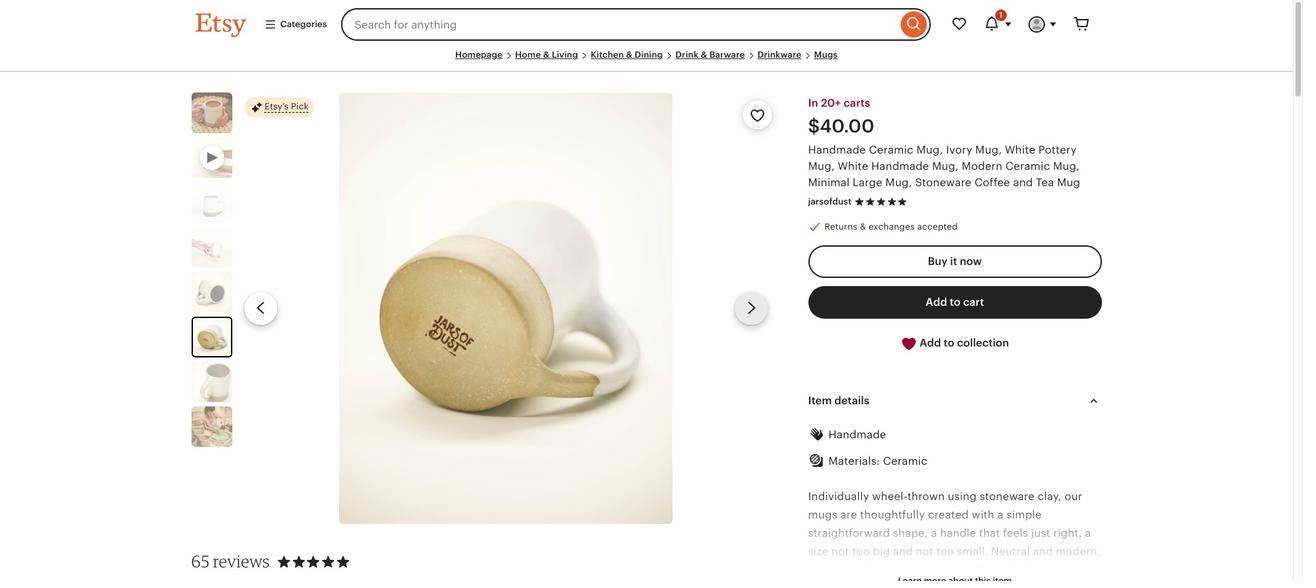 Task type: locate. For each thing, give the bounding box(es) containing it.
0 horizontal spatial a
[[931, 527, 937, 540]]

handmade ceramic mug ivory mug white pottery mug white image 7 image
[[191, 407, 232, 447]]

and
[[1013, 176, 1033, 189], [893, 545, 913, 558], [1033, 545, 1053, 558]]

too left big in the bottom right of the page
[[852, 545, 870, 558]]

coffee
[[975, 176, 1010, 189]]

buy it now button
[[808, 246, 1102, 278]]

0 horizontal spatial with
[[972, 508, 995, 521]]

to left cart
[[950, 296, 961, 309]]

materials: ceramic
[[829, 455, 928, 468]]

1 vertical spatial add
[[920, 337, 941, 350]]

1 horizontal spatial with
[[998, 564, 1021, 576]]

just
[[1031, 527, 1051, 540]]

ceramic
[[869, 144, 914, 156], [1006, 160, 1050, 173], [883, 455, 928, 468]]

0 horizontal spatial white
[[838, 160, 869, 173]]

1 not from the left
[[832, 545, 849, 558]]

0 vertical spatial add
[[926, 296, 947, 309]]

shape,
[[893, 527, 928, 540]]

& right drink
[[701, 50, 707, 60]]

are
[[841, 508, 857, 521]]

& right home
[[543, 50, 550, 60]]

too
[[852, 545, 870, 558], [937, 545, 954, 558]]

handmade up materials:
[[829, 428, 887, 441]]

right,
[[1054, 527, 1082, 540]]

1 horizontal spatial not
[[916, 545, 934, 558]]

0 horizontal spatial not
[[832, 545, 849, 558]]

homepage
[[455, 50, 503, 60]]

and left tea
[[1013, 176, 1033, 189]]

20+
[[821, 97, 841, 110]]

to left collection
[[944, 337, 955, 350]]

big
[[873, 545, 890, 558]]

handmade up large
[[872, 160, 929, 173]]

categories banner
[[171, 0, 1122, 49]]

mug, up modern
[[976, 144, 1002, 156]]

0 vertical spatial ceramic
[[869, 144, 914, 156]]

handmade ceramic mug ivory mug white pottery mug white image 5 image
[[339, 93, 673, 524], [193, 318, 231, 356]]

too up shelves,
[[937, 545, 954, 558]]

handmade ceramic mug ivory mug white pottery mug white image 4 image
[[191, 272, 232, 313]]

and up open
[[893, 545, 913, 558]]

to
[[950, 296, 961, 309], [944, 337, 955, 350]]

thoughtfully
[[860, 508, 925, 521]]

ceramic for handmade ceramic mug, ivory mug, white pottery mug, white handmade mug, modern ceramic mug, minimal large mug, stoneware coffee and tea mug
[[869, 144, 914, 156]]

add down add to cart button
[[920, 337, 941, 350]]

item
[[808, 394, 832, 407]]

stoneware
[[980, 490, 1035, 503]]

not up shelves,
[[916, 545, 934, 558]]

a
[[998, 508, 1004, 521], [931, 527, 937, 540], [1085, 527, 1091, 540]]

now
[[960, 255, 982, 268]]

handmade down $40.00
[[808, 144, 866, 156]]

clay,
[[1038, 490, 1062, 503]]

none search field inside categories banner
[[341, 8, 931, 41]]

not
[[832, 545, 849, 558], [916, 545, 934, 558]]

pottery
[[1039, 144, 1077, 156]]

1 horizontal spatial a
[[998, 508, 1004, 521]]

mug,
[[917, 144, 943, 156], [976, 144, 1002, 156], [808, 160, 835, 173], [932, 160, 959, 173], [1053, 160, 1080, 173], [886, 176, 912, 189]]

Search for anything text field
[[341, 8, 897, 41]]

individually wheel-thrown using stoneware clay, our mugs are thoughtfully created with a simple straightforward shape, a handle that feels just right, a size not too big and not too small. neutral and modern, it's perfect for open shelves, coffee with friends
[[808, 490, 1101, 581]]

& left the dining
[[626, 50, 633, 60]]

created
[[928, 508, 969, 521]]

add
[[926, 296, 947, 309], [920, 337, 941, 350]]

modern,
[[1056, 545, 1101, 558]]

handmade for handmade
[[829, 428, 887, 441]]

2 vertical spatial ceramic
[[883, 455, 928, 468]]

add to collection button
[[808, 327, 1102, 360]]

home & living
[[515, 50, 578, 60]]

home
[[515, 50, 541, 60]]

white
[[1005, 144, 1036, 156], [838, 160, 869, 173]]

ceramic up large
[[869, 144, 914, 156]]

homepage link
[[455, 50, 503, 60]]

1 horizontal spatial white
[[1005, 144, 1036, 156]]

0 vertical spatial to
[[950, 296, 961, 309]]

None search field
[[341, 8, 931, 41]]

a right right,
[[1085, 527, 1091, 540]]

with down neutral
[[998, 564, 1021, 576]]

mug, up minimal
[[808, 160, 835, 173]]

2 vertical spatial handmade
[[829, 428, 887, 441]]

buy it now
[[928, 255, 982, 268]]

white up large
[[838, 160, 869, 173]]

1 vertical spatial to
[[944, 337, 955, 350]]

a down stoneware
[[998, 508, 1004, 521]]

0 vertical spatial white
[[1005, 144, 1036, 156]]

a down created
[[931, 527, 937, 540]]

with
[[972, 508, 995, 521], [998, 564, 1021, 576]]

white left pottery
[[1005, 144, 1036, 156]]

wheel-
[[872, 490, 908, 503]]

accepted
[[917, 222, 958, 232]]

1 horizontal spatial too
[[937, 545, 954, 558]]

2 not from the left
[[916, 545, 934, 558]]

to for cart
[[950, 296, 961, 309]]

stoneware
[[915, 176, 972, 189]]

straightforward
[[808, 527, 890, 540]]

1 vertical spatial with
[[998, 564, 1021, 576]]

drink & barware link
[[676, 50, 745, 60]]

collection
[[957, 337, 1009, 350]]

ceramic up tea
[[1006, 160, 1050, 173]]

add to collection
[[917, 337, 1009, 350]]

0 vertical spatial handmade
[[808, 144, 866, 156]]

not up perfect
[[832, 545, 849, 558]]

drink
[[676, 50, 699, 60]]

mug, up stoneware
[[932, 160, 959, 173]]

menu bar
[[195, 49, 1098, 72]]

ceramic up wheel-
[[883, 455, 928, 468]]

0 horizontal spatial handmade ceramic mug ivory mug white pottery mug white image 5 image
[[193, 318, 231, 356]]

0 vertical spatial with
[[972, 508, 995, 521]]

add left cart
[[926, 296, 947, 309]]

size
[[808, 545, 829, 558]]

item details
[[808, 394, 870, 407]]

mug
[[1057, 176, 1081, 189]]

our
[[1065, 490, 1083, 503]]

& for kitchen
[[626, 50, 633, 60]]

and down just
[[1033, 545, 1053, 558]]

0 horizontal spatial too
[[852, 545, 870, 558]]

with up that
[[972, 508, 995, 521]]

mug, left ivory at the right top of page
[[917, 144, 943, 156]]

&
[[543, 50, 550, 60], [626, 50, 633, 60], [701, 50, 707, 60], [860, 222, 866, 232]]

& right returns
[[860, 222, 866, 232]]



Task type: vqa. For each thing, say whether or not it's contained in the screenshot.
FREE for Cute Colorful Floral Cat Collar, for Male Female Pets, Soft Comfortable Kitten Collar with Gold Bell and Buckle, Pet Gift Ideas on Sale image
no



Task type: describe. For each thing, give the bounding box(es) containing it.
mugs
[[814, 50, 838, 60]]

in 20+ carts $40.00
[[808, 97, 875, 137]]

home & living link
[[515, 50, 578, 60]]

reviews
[[213, 551, 270, 572]]

barware
[[710, 50, 745, 60]]

to for collection
[[944, 337, 955, 350]]

handmade for handmade ceramic mug, ivory mug, white pottery mug, white handmade mug, modern ceramic mug, minimal large mug, stoneware coffee and tea mug
[[808, 144, 866, 156]]

exchanges
[[869, 222, 915, 232]]

handmade ceramic mug, ivory mug, white pottery mug, white handmade mug, modern ceramic mug, minimal large mug, stoneware coffee and tea mug
[[808, 144, 1081, 189]]

1 vertical spatial white
[[838, 160, 869, 173]]

perfect
[[826, 564, 865, 576]]

etsy's pick
[[265, 102, 309, 112]]

neutral
[[991, 545, 1030, 558]]

& for home
[[543, 50, 550, 60]]

etsy's
[[265, 102, 289, 112]]

returns
[[825, 222, 858, 232]]

$40.00
[[808, 116, 875, 137]]

categories
[[280, 19, 327, 29]]

details
[[835, 394, 870, 407]]

in
[[808, 97, 819, 110]]

65 reviews
[[191, 551, 270, 572]]

2 too from the left
[[937, 545, 954, 558]]

modern
[[962, 160, 1003, 173]]

it's
[[808, 564, 823, 576]]

mug, up mug
[[1053, 160, 1080, 173]]

feels
[[1003, 527, 1028, 540]]

65
[[191, 551, 210, 572]]

mug, right large
[[886, 176, 912, 189]]

tea
[[1036, 176, 1054, 189]]

kitchen
[[591, 50, 624, 60]]

etsy's pick button
[[244, 97, 314, 118]]

coffee
[[961, 564, 995, 576]]

jarsofdust link
[[808, 197, 852, 207]]

handmade ceramic mug ivory mug white pottery mug white image 6 image
[[191, 362, 232, 402]]

ceramic for materials: ceramic
[[883, 455, 928, 468]]

small.
[[957, 545, 988, 558]]

thrown
[[908, 490, 945, 503]]

categories button
[[254, 12, 337, 37]]

ivory
[[946, 144, 973, 156]]

buy
[[928, 255, 948, 268]]

1 button
[[976, 8, 1020, 41]]

dining
[[635, 50, 663, 60]]

cart
[[963, 296, 984, 309]]

shelves,
[[915, 564, 958, 576]]

mugs link
[[814, 50, 838, 60]]

it
[[950, 255, 957, 268]]

minimal
[[808, 176, 850, 189]]

menu bar containing homepage
[[195, 49, 1098, 72]]

1 vertical spatial ceramic
[[1006, 160, 1050, 173]]

jarsofdust
[[808, 197, 852, 207]]

using
[[948, 490, 977, 503]]

1 horizontal spatial handmade ceramic mug ivory mug white pottery mug white image 5 image
[[339, 93, 673, 524]]

kitchen & dining link
[[591, 50, 663, 60]]

living
[[552, 50, 578, 60]]

materials:
[[829, 455, 880, 468]]

1 too from the left
[[852, 545, 870, 558]]

2 horizontal spatial a
[[1085, 527, 1091, 540]]

kitchen & dining
[[591, 50, 663, 60]]

add to cart
[[926, 296, 984, 309]]

individually
[[808, 490, 869, 503]]

large
[[853, 176, 883, 189]]

1
[[1000, 11, 1003, 19]]

handmade ceramic mug ivory mug white pottery mug white image 2 image
[[191, 182, 232, 223]]

open
[[885, 564, 912, 576]]

handmade ceramic mug ivory mug white pottery mug white image 1 image
[[191, 93, 232, 133]]

carts
[[844, 97, 870, 110]]

& for returns
[[860, 222, 866, 232]]

pick
[[291, 102, 309, 112]]

simple
[[1007, 508, 1042, 521]]

item details button
[[796, 385, 1114, 417]]

& for drink
[[701, 50, 707, 60]]

drinkware link
[[758, 50, 802, 60]]

add to cart button
[[808, 286, 1102, 319]]

handle
[[940, 527, 976, 540]]

mugs
[[808, 508, 838, 521]]

handmade ceramic mug ivory mug white pottery mug white image 3 image
[[191, 227, 232, 268]]

returns & exchanges accepted
[[825, 222, 958, 232]]

add for add to collection
[[920, 337, 941, 350]]

drinkware
[[758, 50, 802, 60]]

drink & barware
[[676, 50, 745, 60]]

that
[[979, 527, 1000, 540]]

1 vertical spatial handmade
[[872, 160, 929, 173]]

for
[[868, 564, 882, 576]]

and inside handmade ceramic mug, ivory mug, white pottery mug, white handmade mug, modern ceramic mug, minimal large mug, stoneware coffee and tea mug
[[1013, 176, 1033, 189]]

add for add to cart
[[926, 296, 947, 309]]



